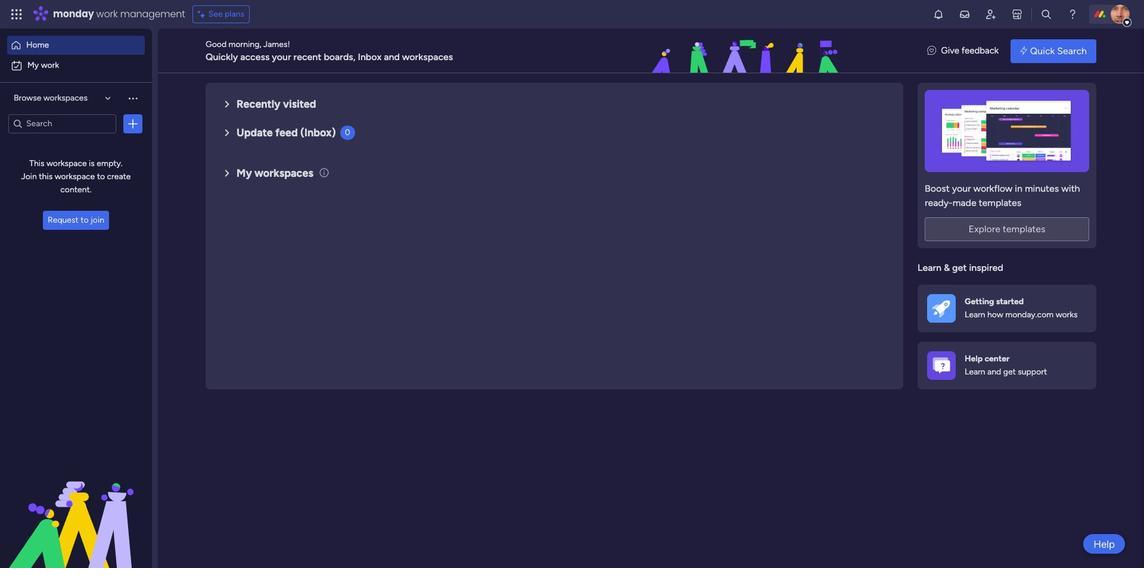 Task type: locate. For each thing, give the bounding box(es) containing it.
templates inside explore templates button
[[1003, 224, 1046, 235]]

open update feed (inbox) image
[[220, 126, 234, 140]]

see
[[208, 9, 223, 19]]

my for my work
[[27, 60, 39, 70]]

0 horizontal spatial lottie animation image
[[0, 448, 152, 569]]

learn & get inspired
[[918, 262, 1004, 274]]

1 horizontal spatial my
[[237, 167, 252, 180]]

your down the james!
[[272, 51, 291, 62]]

my inside "option"
[[27, 60, 39, 70]]

request
[[48, 215, 79, 225]]

update feed image
[[959, 8, 971, 20]]

1 horizontal spatial work
[[96, 7, 118, 21]]

1 vertical spatial lottie animation element
[[0, 448, 152, 569]]

good
[[206, 39, 227, 49]]

workspace
[[47, 159, 87, 169], [55, 172, 95, 182]]

works
[[1056, 310, 1078, 320]]

recently
[[237, 98, 281, 111]]

1 horizontal spatial get
[[1004, 367, 1016, 377]]

lottie animation element for quickly access your recent boards, inbox and workspaces
[[581, 29, 916, 74]]

1 horizontal spatial to
[[97, 172, 105, 182]]

james peterson image
[[1111, 5, 1130, 24]]

workspaces right inbox
[[402, 51, 453, 62]]

help center element
[[918, 342, 1097, 390]]

request to join
[[48, 215, 104, 225]]

workspaces for browse workspaces
[[43, 93, 88, 103]]

learn for getting
[[965, 310, 986, 320]]

lottie animation element for join this workspace to create content.
[[0, 448, 152, 569]]

1 vertical spatial help
[[1094, 539, 1115, 551]]

and inside good morning, james! quickly access your recent boards, inbox and workspaces
[[384, 51, 400, 62]]

search
[[1058, 45, 1087, 56]]

empty.
[[97, 159, 123, 169]]

and down center
[[988, 367, 1002, 377]]

your
[[272, 51, 291, 62], [952, 183, 971, 194]]

workspace up this
[[47, 159, 87, 169]]

0
[[345, 128, 350, 138]]

this
[[29, 159, 44, 169]]

0 vertical spatial help
[[965, 354, 983, 364]]

learn inside help center learn and get support
[[965, 367, 986, 377]]

request to join button
[[43, 211, 109, 230]]

1 vertical spatial templates
[[1003, 224, 1046, 235]]

help inside button
[[1094, 539, 1115, 551]]

and inside help center learn and get support
[[988, 367, 1002, 377]]

and
[[384, 51, 400, 62], [988, 367, 1002, 377]]

0 vertical spatial my
[[27, 60, 39, 70]]

monday.com
[[1006, 310, 1054, 320]]

templates down workflow
[[979, 197, 1022, 209]]

workspaces
[[402, 51, 453, 62], [43, 93, 88, 103], [255, 167, 313, 180]]

my work link
[[7, 56, 145, 75]]

learn
[[918, 262, 942, 274], [965, 310, 986, 320], [965, 367, 986, 377]]

templates right the explore at right
[[1003, 224, 1046, 235]]

1 horizontal spatial workspaces
[[255, 167, 313, 180]]

learn inside getting started learn how monday.com works
[[965, 310, 986, 320]]

0 vertical spatial workspace
[[47, 159, 87, 169]]

1 vertical spatial learn
[[965, 310, 986, 320]]

work down 'home'
[[41, 60, 59, 70]]

v2 user feedback image
[[928, 44, 937, 58]]

to
[[97, 172, 105, 182], [81, 215, 89, 225]]

1 vertical spatial get
[[1004, 367, 1016, 377]]

minutes
[[1025, 183, 1060, 194]]

to down empty.
[[97, 172, 105, 182]]

monday
[[53, 7, 94, 21]]

1 horizontal spatial your
[[952, 183, 971, 194]]

0 vertical spatial lottie animation element
[[581, 29, 916, 74]]

home
[[26, 40, 49, 50]]

1 vertical spatial work
[[41, 60, 59, 70]]

1 vertical spatial lottie animation image
[[0, 448, 152, 569]]

work right monday
[[96, 7, 118, 21]]

0 horizontal spatial and
[[384, 51, 400, 62]]

1 vertical spatial my
[[237, 167, 252, 180]]

with
[[1062, 183, 1080, 194]]

give feedback
[[941, 45, 999, 56]]

1 vertical spatial your
[[952, 183, 971, 194]]

explore templates
[[969, 224, 1046, 235]]

work
[[96, 7, 118, 21], [41, 60, 59, 70]]

and right inbox
[[384, 51, 400, 62]]

0 vertical spatial work
[[96, 7, 118, 21]]

browse workspaces button
[[8, 89, 116, 108]]

2 vertical spatial learn
[[965, 367, 986, 377]]

0 horizontal spatial lottie animation element
[[0, 448, 152, 569]]

ready-
[[925, 197, 953, 209]]

0 horizontal spatial help
[[965, 354, 983, 364]]

1 horizontal spatial and
[[988, 367, 1002, 377]]

my
[[27, 60, 39, 70], [237, 167, 252, 180]]

0 vertical spatial workspaces
[[402, 51, 453, 62]]

1 horizontal spatial help
[[1094, 539, 1115, 551]]

help
[[965, 354, 983, 364], [1094, 539, 1115, 551]]

james!
[[263, 39, 290, 49]]

to left join
[[81, 215, 89, 225]]

templates inside boost your workflow in minutes with ready-made templates
[[979, 197, 1022, 209]]

0 vertical spatial to
[[97, 172, 105, 182]]

help for help center learn and get support
[[965, 354, 983, 364]]

select product image
[[11, 8, 23, 20]]

learn left the &
[[918, 262, 942, 274]]

1 horizontal spatial lottie animation image
[[581, 29, 916, 74]]

how
[[988, 310, 1004, 320]]

workspaces up search in workspace field
[[43, 93, 88, 103]]

1 vertical spatial to
[[81, 215, 89, 225]]

1 vertical spatial and
[[988, 367, 1002, 377]]

templates image image
[[929, 90, 1086, 172]]

get
[[953, 262, 967, 274], [1004, 367, 1016, 377]]

access
[[240, 51, 270, 62]]

get down center
[[1004, 367, 1016, 377]]

browse
[[14, 93, 41, 103]]

lottie animation element
[[581, 29, 916, 74], [0, 448, 152, 569]]

templates
[[979, 197, 1022, 209], [1003, 224, 1046, 235]]

workspaces inside button
[[43, 93, 88, 103]]

0 horizontal spatial workspaces
[[43, 93, 88, 103]]

2 vertical spatial workspaces
[[255, 167, 313, 180]]

workspaces down update feed (inbox)
[[255, 167, 313, 180]]

1 horizontal spatial lottie animation element
[[581, 29, 916, 74]]

2 horizontal spatial workspaces
[[402, 51, 453, 62]]

(inbox)
[[300, 126, 336, 139]]

quick search
[[1031, 45, 1087, 56]]

my work
[[27, 60, 59, 70]]

0 horizontal spatial work
[[41, 60, 59, 70]]

your up made
[[952, 183, 971, 194]]

learn down the getting
[[965, 310, 986, 320]]

home option
[[7, 36, 145, 55]]

lottie animation image
[[581, 29, 916, 74], [0, 448, 152, 569]]

my right open my workspaces icon
[[237, 167, 252, 180]]

0 vertical spatial templates
[[979, 197, 1022, 209]]

workspace up content.
[[55, 172, 95, 182]]

1 vertical spatial workspaces
[[43, 93, 88, 103]]

quick search button
[[1011, 39, 1097, 63]]

0 vertical spatial and
[[384, 51, 400, 62]]

visited
[[283, 98, 316, 111]]

feed
[[275, 126, 298, 139]]

center
[[985, 354, 1010, 364]]

my down 'home'
[[27, 60, 39, 70]]

get right the &
[[953, 262, 967, 274]]

0 horizontal spatial to
[[81, 215, 89, 225]]

workflow
[[974, 183, 1013, 194]]

0 horizontal spatial your
[[272, 51, 291, 62]]

boards,
[[324, 51, 356, 62]]

boost your workflow in minutes with ready-made templates
[[925, 183, 1080, 209]]

lottie animation image for quickly access your recent boards, inbox and workspaces
[[581, 29, 916, 74]]

explore
[[969, 224, 1001, 235]]

recent
[[294, 51, 322, 62]]

learn down center
[[965, 367, 986, 377]]

see plans button
[[192, 5, 250, 23]]

recently visited
[[237, 98, 316, 111]]

help inside help center learn and get support
[[965, 354, 983, 364]]

support
[[1018, 367, 1048, 377]]

0 vertical spatial lottie animation image
[[581, 29, 916, 74]]

learn for help
[[965, 367, 986, 377]]

this
[[39, 172, 53, 182]]

work inside "option"
[[41, 60, 59, 70]]

0 vertical spatial your
[[272, 51, 291, 62]]

0 horizontal spatial get
[[953, 262, 967, 274]]

inspired
[[970, 262, 1004, 274]]

0 horizontal spatial my
[[27, 60, 39, 70]]

notifications image
[[933, 8, 945, 20]]



Task type: describe. For each thing, give the bounding box(es) containing it.
lottie animation image for join this workspace to create content.
[[0, 448, 152, 569]]

your inside good morning, james! quickly access your recent boards, inbox and workspaces
[[272, 51, 291, 62]]

join
[[21, 172, 37, 182]]

getting
[[965, 297, 995, 307]]

made
[[953, 197, 977, 209]]

workspaces inside good morning, james! quickly access your recent boards, inbox and workspaces
[[402, 51, 453, 62]]

get inside help center learn and get support
[[1004, 367, 1016, 377]]

open recently visited image
[[220, 97, 234, 111]]

management
[[120, 7, 185, 21]]

help center learn and get support
[[965, 354, 1048, 377]]

help image
[[1067, 8, 1079, 20]]

plans
[[225, 9, 244, 19]]

workspaces for my workspaces
[[255, 167, 313, 180]]

Search in workspace field
[[25, 117, 100, 131]]

feedback
[[962, 45, 999, 56]]

monday marketplace image
[[1012, 8, 1024, 20]]

work for my
[[41, 60, 59, 70]]

home link
[[7, 36, 145, 55]]

explore templates button
[[925, 218, 1090, 241]]

this workspace is empty. join this workspace to create content.
[[21, 159, 131, 195]]

my workspaces
[[237, 167, 313, 180]]

give
[[941, 45, 960, 56]]

0 vertical spatial learn
[[918, 262, 942, 274]]

morning,
[[229, 39, 261, 49]]

update
[[237, 126, 273, 139]]

getting started learn how monday.com works
[[965, 297, 1078, 320]]

options image
[[127, 118, 139, 130]]

in
[[1015, 183, 1023, 194]]

v2 bolt switch image
[[1021, 44, 1028, 58]]

to inside this workspace is empty. join this workspace to create content.
[[97, 172, 105, 182]]

my for my workspaces
[[237, 167, 252, 180]]

is
[[89, 159, 95, 169]]

browse workspaces
[[14, 93, 88, 103]]

monday work management
[[53, 7, 185, 21]]

to inside button
[[81, 215, 89, 225]]

started
[[997, 297, 1024, 307]]

join
[[91, 215, 104, 225]]

open my workspaces image
[[220, 166, 234, 180]]

see plans
[[208, 9, 244, 19]]

content.
[[60, 185, 92, 195]]

quick
[[1031, 45, 1055, 56]]

&
[[944, 262, 950, 274]]

help for help
[[1094, 539, 1115, 551]]

0 vertical spatial get
[[953, 262, 967, 274]]

1 vertical spatial workspace
[[55, 172, 95, 182]]

invite members image
[[985, 8, 997, 20]]

good morning, james! quickly access your recent boards, inbox and workspaces
[[206, 39, 453, 62]]

quickly
[[206, 51, 238, 62]]

update feed (inbox)
[[237, 126, 336, 139]]

workspace options image
[[127, 92, 139, 104]]

your inside boost your workflow in minutes with ready-made templates
[[952, 183, 971, 194]]

work for monday
[[96, 7, 118, 21]]

my work option
[[7, 56, 145, 75]]

inbox
[[358, 51, 382, 62]]

search everything image
[[1041, 8, 1053, 20]]

boost
[[925, 183, 950, 194]]

getting started element
[[918, 285, 1097, 332]]

create
[[107, 172, 131, 182]]

help button
[[1084, 535, 1126, 554]]



Task type: vqa. For each thing, say whether or not it's contained in the screenshot.
/
no



